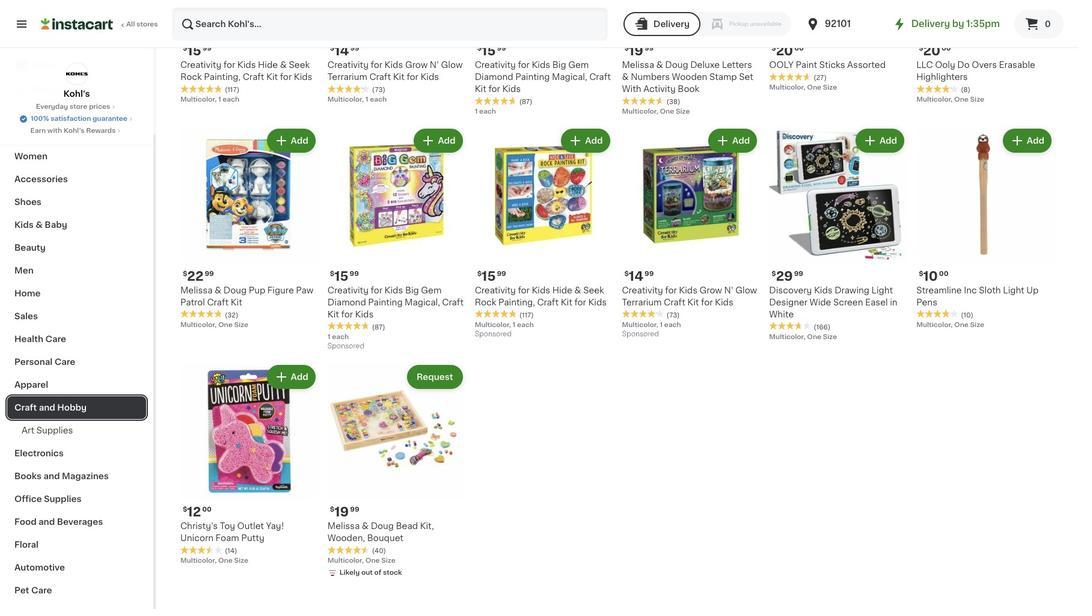 Task type: vqa. For each thing, say whether or not it's contained in the screenshot.


Task type: describe. For each thing, give the bounding box(es) containing it.
(32)
[[225, 312, 238, 318]]

99 inside $ 29 99
[[794, 270, 803, 277]]

office supplies
[[14, 495, 81, 503]]

books and magazines link
[[7, 465, 146, 488]]

letters
[[722, 61, 752, 69]]

one for melissa & doug bead kit, wooden, bouquet
[[365, 558, 380, 564]]

19 for melissa & doug deluxe letters & numbers wooden stamp set with activity book
[[629, 44, 643, 57]]

one for ooly paint sticks assorted
[[807, 84, 821, 91]]

llc
[[916, 61, 933, 69]]

$ 22 99
[[183, 270, 214, 282]]

delivery by 1:35pm link
[[892, 17, 1000, 31]]

multicolor, one size for discovery kids drawing light designer wide screen easel in white
[[769, 333, 837, 340]]

delivery button
[[623, 12, 700, 36]]

$ 20 00 for ooly
[[772, 44, 804, 57]]

apparel
[[14, 381, 48, 389]]

hobby
[[57, 403, 87, 412]]

book
[[678, 85, 699, 93]]

0 vertical spatial $ 14 99
[[330, 44, 359, 57]]

with
[[47, 127, 62, 134]]

product group containing 29
[[769, 126, 907, 342]]

toy
[[220, 522, 235, 531]]

0 vertical spatial painting
[[515, 73, 550, 81]]

20 for ooly
[[776, 44, 793, 57]]

92101
[[825, 19, 851, 28]]

women link
[[7, 145, 146, 168]]

white
[[769, 310, 794, 318]]

0 horizontal spatial gem
[[421, 286, 442, 294]]

one for streamline inc sloth light up pens
[[954, 321, 969, 328]]

supplies for art supplies
[[36, 426, 73, 435]]

request
[[417, 372, 453, 381]]

(38)
[[666, 98, 680, 105]]

drawing
[[835, 286, 869, 294]]

Search field
[[173, 8, 607, 40]]

earn with kohl's rewards link
[[30, 126, 123, 136]]

food
[[14, 518, 36, 526]]

office
[[14, 495, 42, 503]]

00 for streamline
[[939, 270, 949, 277]]

kit,
[[420, 522, 434, 531]]

pup
[[249, 286, 265, 294]]

inc
[[964, 286, 977, 294]]

sales link
[[7, 305, 146, 328]]

lists
[[34, 109, 54, 118]]

ooly
[[935, 61, 955, 69]]

beverages
[[57, 518, 103, 526]]

$ 12 00
[[183, 506, 212, 518]]

(40)
[[372, 548, 386, 555]]

llc ooly do overs erasable highlighters
[[916, 61, 1035, 81]]

1 horizontal spatial painting,
[[498, 298, 535, 306]]

size for christy's toy outlet yay! unicorn foam putty
[[234, 558, 248, 564]]

again
[[61, 85, 85, 94]]

one for melissa & doug pup figure paw patrol craft kit
[[218, 321, 233, 328]]

product group containing 10
[[916, 126, 1054, 330]]

beauty link
[[7, 236, 146, 259]]

1 vertical spatial creativity for kids big gem diamond painting magical, craft kit for kids
[[328, 286, 464, 318]]

0 vertical spatial glow
[[441, 61, 463, 69]]

men
[[14, 266, 34, 275]]

craft inside the melissa & doug pup figure paw patrol craft kit
[[207, 298, 229, 306]]

1 horizontal spatial gem
[[568, 61, 589, 69]]

rewards
[[86, 127, 116, 134]]

accessories
[[14, 175, 68, 183]]

stores
[[136, 21, 158, 28]]

foam
[[216, 534, 239, 543]]

1 horizontal spatial diamond
[[475, 73, 513, 81]]

delivery for delivery by 1:35pm
[[911, 19, 950, 28]]

$ inside $ 29 99
[[772, 270, 776, 277]]

art supplies
[[22, 426, 73, 435]]

melissa for melissa & doug bead kit, wooden, bouquet
[[328, 522, 360, 531]]

10
[[923, 270, 938, 282]]

one for melissa & doug deluxe letters & numbers wooden stamp set with activity book
[[660, 108, 674, 115]]

0 vertical spatial creativity for kids grow n' glow terrarium craft kit for kids
[[328, 61, 463, 81]]

$ 19 99 for melissa & doug deluxe letters & numbers wooden stamp set with activity book
[[624, 44, 654, 57]]

home
[[14, 289, 41, 298]]

likely out of stock
[[340, 570, 402, 576]]

1 horizontal spatial (87)
[[519, 98, 532, 105]]

1 vertical spatial $ 14 99
[[624, 270, 654, 282]]

automotive link
[[7, 556, 146, 579]]

size for melissa & doug deluxe letters & numbers wooden stamp set with activity book
[[676, 108, 690, 115]]

figure
[[267, 286, 294, 294]]

multicolor, one size for melissa & doug pup figure paw patrol craft kit
[[180, 321, 248, 328]]

melissa & doug pup figure paw patrol craft kit
[[180, 286, 313, 306]]

multicolor, one size for melissa & doug bead kit, wooden, bouquet
[[328, 558, 396, 564]]

melissa for melissa & doug pup figure paw patrol craft kit
[[180, 286, 212, 294]]

14 inside product group
[[629, 270, 643, 282]]

size for discovery kids drawing light designer wide screen easel in white
[[823, 333, 837, 340]]

terrarium inside product group
[[622, 298, 662, 306]]

$ 19 99 for melissa & doug bead kit, wooden, bouquet
[[330, 506, 359, 518]]

all stores
[[126, 21, 158, 28]]

health care link
[[7, 328, 146, 351]]

0 horizontal spatial grow
[[405, 61, 428, 69]]

kohl's logo image
[[65, 63, 88, 85]]

sloth
[[979, 286, 1001, 294]]

store
[[70, 103, 87, 110]]

unicorn
[[180, 534, 213, 543]]

1 vertical spatial hide
[[552, 286, 572, 294]]

and for books
[[44, 472, 60, 480]]

magazines
[[62, 472, 109, 480]]

food and beverages link
[[7, 510, 146, 533]]

instacart logo image
[[41, 17, 113, 31]]

0 vertical spatial seek
[[289, 61, 310, 69]]

creativity for kids grow n' glow terrarium craft kit for kids inside product group
[[622, 286, 757, 306]]

$ inside $ 12 00
[[183, 506, 187, 513]]

books
[[14, 472, 41, 480]]

yay!
[[266, 522, 284, 531]]

shop
[[34, 61, 56, 70]]

0 vertical spatial creativity for kids hide & seek rock painting, craft kit for kids
[[180, 61, 312, 81]]

0 horizontal spatial painting
[[368, 298, 403, 306]]

0 horizontal spatial 1 each
[[328, 333, 349, 340]]

00 for ooly
[[794, 45, 804, 52]]

pet care
[[14, 586, 52, 595]]

(14)
[[225, 548, 237, 555]]

each inside product group
[[664, 321, 681, 328]]

0 vertical spatial big
[[552, 61, 566, 69]]

100%
[[31, 115, 49, 122]]

(8)
[[961, 86, 970, 93]]

melissa & doug bead kit, wooden, bouquet
[[328, 522, 434, 543]]

accessories link
[[7, 168, 146, 191]]

designer
[[769, 298, 808, 306]]

size for melissa & doug pup figure paw patrol craft kit
[[234, 321, 248, 328]]

art
[[22, 426, 34, 435]]

0 horizontal spatial diamond
[[328, 298, 366, 306]]

stock
[[383, 570, 402, 576]]

0 horizontal spatial (73)
[[372, 86, 385, 93]]

assorted
[[847, 61, 886, 69]]

1 vertical spatial big
[[405, 286, 419, 294]]

personal care
[[14, 358, 75, 366]]

wide
[[810, 298, 831, 306]]

activity
[[643, 85, 676, 93]]

1 vertical spatial seek
[[583, 286, 604, 294]]

buy it again
[[34, 85, 85, 94]]

earn
[[30, 127, 46, 134]]

erasable
[[999, 61, 1035, 69]]

grow inside product group
[[700, 286, 722, 294]]

product group containing 19
[[328, 362, 465, 580]]

care for personal care
[[54, 358, 75, 366]]

home link
[[7, 282, 146, 305]]

craft and hobby link
[[7, 396, 146, 419]]

ooly
[[769, 61, 794, 69]]

buy
[[34, 85, 51, 94]]



Task type: locate. For each thing, give the bounding box(es) containing it.
and for food
[[39, 518, 55, 526]]

(117)
[[225, 86, 239, 93], [519, 312, 534, 318]]

light up easel
[[872, 286, 893, 294]]

19 up wooden,
[[334, 506, 349, 518]]

0 horizontal spatial creativity for kids grow n' glow terrarium craft kit for kids
[[328, 61, 463, 81]]

0 horizontal spatial sponsored badge image
[[328, 343, 364, 350]]

1 vertical spatial care
[[54, 358, 75, 366]]

0 vertical spatial creativity for kids big gem diamond painting magical, craft kit for kids
[[475, 61, 611, 93]]

hide
[[258, 61, 278, 69], [552, 286, 572, 294]]

0 horizontal spatial 20
[[776, 44, 793, 57]]

and up office supplies
[[44, 472, 60, 480]]

men link
[[7, 259, 146, 282]]

0 horizontal spatial rock
[[180, 73, 202, 81]]

0 horizontal spatial 14
[[334, 44, 349, 57]]

buy it again link
[[7, 78, 146, 102]]

doug inside melissa & doug bead kit, wooden, bouquet
[[371, 522, 394, 531]]

sponsored badge image for creativity for kids hide & seek rock painting, craft kit for kids
[[475, 331, 511, 338]]

doug inside the melissa & doug pup figure paw patrol craft kit
[[224, 286, 247, 294]]

melissa up patrol
[[180, 286, 212, 294]]

1 vertical spatial painting
[[368, 298, 403, 306]]

floral
[[14, 541, 38, 549]]

0 vertical spatial terrarium
[[328, 73, 367, 81]]

sponsored badge image
[[622, 331, 658, 338], [475, 331, 511, 338], [328, 343, 364, 350]]

beauty
[[14, 244, 46, 252]]

0 vertical spatial 1 each
[[475, 108, 496, 115]]

one down '(166)'
[[807, 333, 821, 340]]

supplies
[[36, 426, 73, 435], [44, 495, 81, 503]]

add
[[291, 136, 308, 145], [438, 136, 456, 145], [585, 136, 603, 145], [732, 136, 750, 145], [880, 136, 897, 145], [1027, 136, 1044, 145], [291, 372, 308, 381]]

melissa
[[622, 61, 654, 69], [180, 286, 212, 294], [328, 522, 360, 531]]

1 horizontal spatial grow
[[700, 286, 722, 294]]

0 vertical spatial 14
[[334, 44, 349, 57]]

and inside books and magazines link
[[44, 472, 60, 480]]

& inside the melissa & doug pup figure paw patrol craft kit
[[215, 286, 221, 294]]

craft inside craft and hobby link
[[14, 403, 37, 412]]

1 vertical spatial supplies
[[44, 495, 81, 503]]

prices
[[89, 103, 110, 110]]

00
[[794, 45, 804, 52], [942, 45, 951, 52], [939, 270, 949, 277], [202, 506, 212, 513]]

0 horizontal spatial seek
[[289, 61, 310, 69]]

lists link
[[7, 102, 146, 126]]

multicolor, one size down (8)
[[916, 96, 984, 103]]

1 each
[[475, 108, 496, 115], [328, 333, 349, 340]]

20 for llc
[[923, 44, 940, 57]]

2 vertical spatial and
[[39, 518, 55, 526]]

one
[[807, 84, 821, 91], [954, 96, 969, 103], [660, 108, 674, 115], [218, 321, 233, 328], [954, 321, 969, 328], [807, 333, 821, 340], [218, 558, 233, 564], [365, 558, 380, 564]]

multicolor, one size up out
[[328, 558, 396, 564]]

1 horizontal spatial doug
[[371, 522, 394, 531]]

creativity for kids hide & seek rock painting, craft kit for kids
[[180, 61, 312, 81], [475, 286, 607, 306]]

of
[[374, 570, 381, 576]]

product group
[[180, 126, 318, 330], [328, 126, 465, 353], [475, 126, 612, 341], [622, 126, 760, 341], [769, 126, 907, 342], [916, 126, 1054, 330], [180, 362, 318, 566], [328, 362, 465, 580]]

$ 20 00 for llc
[[919, 44, 951, 57]]

product group containing 14
[[622, 126, 760, 341]]

craft and hobby
[[14, 403, 87, 412]]

apparel link
[[7, 373, 146, 396]]

1 horizontal spatial melissa
[[328, 522, 360, 531]]

$ 19 99 up wooden,
[[330, 506, 359, 518]]

0 horizontal spatial magical,
[[405, 298, 440, 306]]

christy's toy outlet yay! unicorn foam putty
[[180, 522, 284, 543]]

product group containing 12
[[180, 362, 318, 566]]

creativity
[[180, 61, 221, 69], [328, 61, 369, 69], [475, 61, 516, 69], [328, 286, 369, 294], [622, 286, 663, 294], [475, 286, 516, 294]]

1
[[218, 96, 221, 103], [365, 96, 368, 103], [475, 108, 478, 115], [660, 321, 663, 328], [513, 321, 515, 328], [328, 333, 330, 340]]

one down (14)
[[218, 558, 233, 564]]

request button
[[408, 366, 462, 388]]

everyday
[[36, 103, 68, 110]]

kids inside discovery kids drawing light designer wide screen easel in white
[[814, 286, 833, 294]]

0 vertical spatial diamond
[[475, 73, 513, 81]]

melissa up the numbers
[[622, 61, 654, 69]]

melissa inside melissa & doug bead kit, wooden, bouquet
[[328, 522, 360, 531]]

shoes
[[14, 198, 41, 206]]

0 vertical spatial rock
[[180, 73, 202, 81]]

0 vertical spatial painting,
[[204, 73, 241, 81]]

0 vertical spatial supplies
[[36, 426, 73, 435]]

electronics
[[14, 449, 64, 458]]

20 up ooly
[[776, 44, 793, 57]]

1 horizontal spatial 14
[[629, 270, 643, 282]]

streamline inc sloth light up pens
[[916, 286, 1039, 306]]

1 vertical spatial creativity for kids hide & seek rock painting, craft kit for kids
[[475, 286, 607, 306]]

pet care link
[[7, 579, 146, 602]]

care right pet
[[31, 586, 52, 595]]

12
[[187, 506, 201, 518]]

$ 14 99
[[330, 44, 359, 57], [624, 270, 654, 282]]

size down (38)
[[676, 108, 690, 115]]

multicolor, one size down (27)
[[769, 84, 837, 91]]

care for pet care
[[31, 586, 52, 595]]

up
[[1027, 286, 1039, 294]]

00 right the 12
[[202, 506, 212, 513]]

size for melissa & doug bead kit, wooden, bouquet
[[381, 558, 396, 564]]

0 horizontal spatial 19
[[334, 506, 349, 518]]

None search field
[[172, 7, 608, 41]]

0 vertical spatial n'
[[430, 61, 439, 69]]

set
[[739, 73, 753, 81]]

art supplies link
[[7, 419, 146, 442]]

$ 20 00 up ooly
[[772, 44, 804, 57]]

2 horizontal spatial doug
[[665, 61, 688, 69]]

00 right 10
[[939, 270, 949, 277]]

22
[[187, 270, 204, 282]]

1 vertical spatial $ 19 99
[[330, 506, 359, 518]]

in
[[890, 298, 897, 306]]

size for ooly paint sticks assorted
[[823, 84, 837, 91]]

numbers
[[631, 73, 670, 81]]

light for 29
[[872, 286, 893, 294]]

00 for christy's
[[202, 506, 212, 513]]

1 vertical spatial creativity for kids grow n' glow terrarium craft kit for kids
[[622, 286, 757, 306]]

19 for melissa & doug bead kit, wooden, bouquet
[[334, 506, 349, 518]]

by
[[952, 19, 964, 28]]

baby
[[45, 221, 67, 229]]

1 vertical spatial n'
[[724, 286, 733, 294]]

20
[[776, 44, 793, 57], [923, 44, 940, 57]]

delivery up melissa & doug deluxe letters & numbers wooden stamp set with activity book
[[653, 20, 690, 28]]

1 vertical spatial 1 each
[[328, 333, 349, 340]]

0 horizontal spatial delivery
[[653, 20, 690, 28]]

1 vertical spatial (73)
[[666, 312, 680, 318]]

multicolor, one size down (14)
[[180, 558, 248, 564]]

1 horizontal spatial light
[[1003, 286, 1024, 294]]

(73) inside product group
[[666, 312, 680, 318]]

1 horizontal spatial creativity for kids big gem diamond painting magical, craft kit for kids
[[475, 61, 611, 93]]

$ 20 00 up the ooly
[[919, 44, 951, 57]]

product group containing 22
[[180, 126, 318, 330]]

1 vertical spatial magical,
[[405, 298, 440, 306]]

and up art supplies
[[39, 403, 55, 412]]

one down (8)
[[954, 96, 969, 103]]

1 horizontal spatial (73)
[[666, 312, 680, 318]]

100% satisfaction guarantee button
[[19, 112, 135, 124]]

2 vertical spatial care
[[31, 586, 52, 595]]

0 vertical spatial (73)
[[372, 86, 385, 93]]

multicolor, one size for ooly paint sticks assorted
[[769, 84, 837, 91]]

00 up the ooly
[[942, 45, 951, 52]]

00 inside $ 10 00
[[939, 270, 949, 277]]

1 vertical spatial 19
[[334, 506, 349, 518]]

1 light from the left
[[872, 286, 893, 294]]

one down (27)
[[807, 84, 821, 91]]

service type group
[[623, 12, 791, 36]]

size down (14)
[[234, 558, 248, 564]]

melissa inside melissa & doug deluxe letters & numbers wooden stamp set with activity book
[[622, 61, 654, 69]]

multicolor, one size for melissa & doug deluxe letters & numbers wooden stamp set with activity book
[[622, 108, 690, 115]]

00 inside $ 12 00
[[202, 506, 212, 513]]

light inside streamline inc sloth light up pens
[[1003, 286, 1024, 294]]

1 horizontal spatial sponsored badge image
[[475, 331, 511, 338]]

1 vertical spatial rock
[[475, 298, 496, 306]]

1 horizontal spatial creativity for kids grow n' glow terrarium craft kit for kids
[[622, 286, 757, 306]]

diamond
[[475, 73, 513, 81], [328, 298, 366, 306]]

outlet
[[237, 522, 264, 531]]

christy's
[[180, 522, 218, 531]]

0 vertical spatial magical,
[[552, 73, 587, 81]]

all
[[126, 21, 135, 28]]

2 light from the left
[[1003, 286, 1024, 294]]

size down (32)
[[234, 321, 248, 328]]

size down '(166)'
[[823, 333, 837, 340]]

deluxe
[[690, 61, 720, 69]]

care
[[45, 335, 66, 343], [54, 358, 75, 366], [31, 586, 52, 595]]

supplies for office supplies
[[44, 495, 81, 503]]

supplies inside 'link'
[[36, 426, 73, 435]]

$ inside $ 22 99
[[183, 270, 187, 277]]

00 for llc
[[942, 45, 951, 52]]

gem
[[568, 61, 589, 69], [421, 286, 442, 294]]

0 horizontal spatial doug
[[224, 286, 247, 294]]

care up personal care
[[45, 335, 66, 343]]

delivery for delivery
[[653, 20, 690, 28]]

one for llc ooly do overs erasable highlighters
[[954, 96, 969, 103]]

and for craft
[[39, 403, 55, 412]]

n'
[[430, 61, 439, 69], [724, 286, 733, 294]]

size down (8)
[[970, 96, 984, 103]]

1 vertical spatial 14
[[629, 270, 643, 282]]

0 horizontal spatial creativity for kids hide & seek rock painting, craft kit for kids
[[180, 61, 312, 81]]

2 vertical spatial doug
[[371, 522, 394, 531]]

each
[[223, 96, 239, 103], [370, 96, 387, 103], [479, 108, 496, 115], [664, 321, 681, 328], [517, 321, 534, 328], [332, 333, 349, 340]]

n' inside product group
[[724, 286, 733, 294]]

delivery by 1:35pm
[[911, 19, 1000, 28]]

kids & baby
[[14, 221, 67, 229]]

$ 19 99
[[624, 44, 654, 57], [330, 506, 359, 518]]

doug up wooden
[[665, 61, 688, 69]]

delivery left 'by'
[[911, 19, 950, 28]]

0 vertical spatial care
[[45, 335, 66, 343]]

automotive
[[14, 563, 65, 572]]

99 inside $ 22 99
[[205, 270, 214, 277]]

multicolor, one size for streamline inc sloth light up pens
[[916, 321, 984, 328]]

1:35pm
[[966, 19, 1000, 28]]

light for 10
[[1003, 286, 1024, 294]]

20 up 'llc'
[[923, 44, 940, 57]]

floral link
[[7, 533, 146, 556]]

92101 button
[[805, 7, 878, 41]]

doug for wooden
[[665, 61, 688, 69]]

terrarium
[[328, 73, 367, 81], [622, 298, 662, 306]]

multicolor, one size down (10)
[[916, 321, 984, 328]]

glow
[[441, 61, 463, 69], [735, 286, 757, 294]]

supplies down books and magazines
[[44, 495, 81, 503]]

kohl's
[[64, 127, 84, 134]]

women
[[14, 152, 48, 161]]

size up stock
[[381, 558, 396, 564]]

and inside food and beverages link
[[39, 518, 55, 526]]

food and beverages
[[14, 518, 103, 526]]

size for llc ooly do overs erasable highlighters
[[970, 96, 984, 103]]

0 horizontal spatial $ 19 99
[[330, 506, 359, 518]]

and right food
[[39, 518, 55, 526]]

1 horizontal spatial creativity for kids hide & seek rock painting, craft kit for kids
[[475, 286, 607, 306]]

multicolor, one size down (32)
[[180, 321, 248, 328]]

multicolor, one size down (38)
[[622, 108, 690, 115]]

0 horizontal spatial $ 14 99
[[330, 44, 359, 57]]

1 vertical spatial (117)
[[519, 312, 534, 318]]

1 vertical spatial melissa
[[180, 286, 212, 294]]

grow
[[405, 61, 428, 69], [700, 286, 722, 294]]

0 horizontal spatial creativity for kids big gem diamond painting magical, craft kit for kids
[[328, 286, 464, 318]]

0 vertical spatial 19
[[629, 44, 643, 57]]

add button
[[268, 130, 314, 151], [415, 130, 462, 151], [562, 130, 609, 151], [710, 130, 756, 151], [857, 130, 903, 151], [1004, 130, 1050, 151], [268, 366, 314, 388]]

one down (38)
[[660, 108, 674, 115]]

do
[[957, 61, 970, 69]]

1 vertical spatial gem
[[421, 286, 442, 294]]

sponsored badge image inside product group
[[622, 331, 658, 338]]

bead
[[396, 522, 418, 531]]

1 vertical spatial glow
[[735, 286, 757, 294]]

doug inside melissa & doug deluxe letters & numbers wooden stamp set with activity book
[[665, 61, 688, 69]]

0 horizontal spatial (117)
[[225, 86, 239, 93]]

1 vertical spatial diamond
[[328, 298, 366, 306]]

0 horizontal spatial melissa
[[180, 286, 212, 294]]

1 $ 20 00 from the left
[[772, 44, 804, 57]]

$ 19 99 inside product group
[[330, 506, 359, 518]]

1 horizontal spatial delivery
[[911, 19, 950, 28]]

one for christy's toy outlet yay! unicorn foam putty
[[218, 558, 233, 564]]

$ 19 99 up the numbers
[[624, 44, 654, 57]]

0 horizontal spatial painting,
[[204, 73, 241, 81]]

0 vertical spatial (87)
[[519, 98, 532, 105]]

light inside discovery kids drawing light designer wide screen easel in white
[[872, 286, 893, 294]]

pet
[[14, 586, 29, 595]]

melissa up wooden,
[[328, 522, 360, 531]]

2 horizontal spatial melissa
[[622, 61, 654, 69]]

00 up paint
[[794, 45, 804, 52]]

light left the up in the top of the page
[[1003, 286, 1024, 294]]

multicolor, one size down '(166)'
[[769, 333, 837, 340]]

kit inside the melissa & doug pup figure paw patrol craft kit
[[231, 298, 242, 306]]

size down (27)
[[823, 84, 837, 91]]

sticks
[[819, 61, 845, 69]]

melissa & doug deluxe letters & numbers wooden stamp set with activity book
[[622, 61, 753, 93]]

pens
[[916, 298, 937, 306]]

19 up the numbers
[[629, 44, 643, 57]]

1 horizontal spatial 19
[[629, 44, 643, 57]]

kohl's link
[[63, 63, 90, 100]]

2 $ 20 00 from the left
[[919, 44, 951, 57]]

0 vertical spatial grow
[[405, 61, 428, 69]]

care down health care link
[[54, 358, 75, 366]]

size for streamline inc sloth light up pens
[[970, 321, 984, 328]]

size down (10)
[[970, 321, 984, 328]]

1 horizontal spatial glow
[[735, 286, 757, 294]]

0 horizontal spatial n'
[[430, 61, 439, 69]]

care for health care
[[45, 335, 66, 343]]

& inside melissa & doug bead kit, wooden, bouquet
[[362, 522, 369, 531]]

2 vertical spatial melissa
[[328, 522, 360, 531]]

0 vertical spatial (117)
[[225, 86, 239, 93]]

supplies down craft and hobby
[[36, 426, 73, 435]]

kohl's
[[63, 90, 90, 98]]

one down "(40)" at the left
[[365, 558, 380, 564]]

0 horizontal spatial big
[[405, 286, 419, 294]]

0
[[1045, 20, 1051, 28]]

one down (32)
[[218, 321, 233, 328]]

1 horizontal spatial painting
[[515, 73, 550, 81]]

$ inside $ 10 00
[[919, 270, 923, 277]]

delivery inside button
[[653, 20, 690, 28]]

0 horizontal spatial hide
[[258, 61, 278, 69]]

seek
[[289, 61, 310, 69], [583, 286, 604, 294]]

earn with kohl's rewards
[[30, 127, 116, 134]]

books and magazines
[[14, 472, 109, 480]]

one down (10)
[[954, 321, 969, 328]]

glow inside product group
[[735, 286, 757, 294]]

doug up bouquet
[[371, 522, 394, 531]]

0 vertical spatial hide
[[258, 61, 278, 69]]

0 horizontal spatial terrarium
[[328, 73, 367, 81]]

2 20 from the left
[[923, 44, 940, 57]]

multicolor, one size for christy's toy outlet yay! unicorn foam putty
[[180, 558, 248, 564]]

1 20 from the left
[[776, 44, 793, 57]]

1 vertical spatial terrarium
[[622, 298, 662, 306]]

0 horizontal spatial $ 20 00
[[772, 44, 804, 57]]

overs
[[972, 61, 997, 69]]

0 horizontal spatial (87)
[[372, 324, 385, 330]]

doug for craft
[[224, 286, 247, 294]]

shoes link
[[7, 191, 146, 213]]

sponsored badge image for creativity for kids grow n' glow terrarium craft kit for kids
[[622, 331, 658, 338]]

0 horizontal spatial glow
[[441, 61, 463, 69]]

multicolor, one size for llc ooly do overs erasable highlighters
[[916, 96, 984, 103]]

1 horizontal spatial 1 each
[[475, 108, 496, 115]]

0 vertical spatial melissa
[[622, 61, 654, 69]]

1 horizontal spatial 20
[[923, 44, 940, 57]]

discovery
[[769, 286, 812, 294]]

sponsored badge image for creativity for kids big gem diamond painting magical, craft kit for kids
[[328, 343, 364, 350]]

(166)
[[814, 324, 830, 330]]

0 vertical spatial doug
[[665, 61, 688, 69]]

one for discovery kids drawing light designer wide screen easel in white
[[807, 333, 821, 340]]

ooly paint sticks assorted
[[769, 61, 886, 69]]

creativity inside product group
[[622, 286, 663, 294]]

2 horizontal spatial sponsored badge image
[[622, 331, 658, 338]]

$
[[183, 45, 187, 52], [330, 45, 334, 52], [624, 45, 629, 52], [772, 45, 776, 52], [477, 45, 482, 52], [919, 45, 923, 52], [183, 270, 187, 277], [330, 270, 334, 277], [624, 270, 629, 277], [772, 270, 776, 277], [477, 270, 482, 277], [919, 270, 923, 277], [183, 506, 187, 513], [330, 506, 334, 513]]

0 horizontal spatial light
[[872, 286, 893, 294]]

melissa inside the melissa & doug pup figure paw patrol craft kit
[[180, 286, 212, 294]]

doug left the 'pup'
[[224, 286, 247, 294]]

and inside craft and hobby link
[[39, 403, 55, 412]]

melissa for melissa & doug deluxe letters & numbers wooden stamp set with activity book
[[622, 61, 654, 69]]

kids
[[237, 61, 256, 69], [385, 61, 403, 69], [532, 61, 550, 69], [294, 73, 312, 81], [421, 73, 439, 81], [502, 85, 521, 93], [14, 221, 34, 229], [385, 286, 403, 294], [679, 286, 697, 294], [814, 286, 833, 294], [532, 286, 550, 294], [715, 298, 733, 306], [588, 298, 607, 306], [355, 310, 374, 318]]



